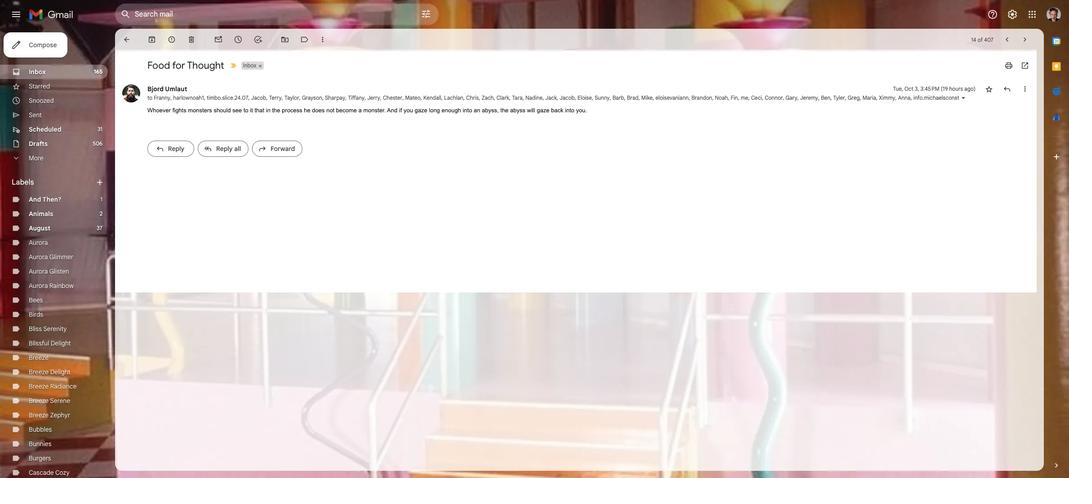 Task type: locate. For each thing, give the bounding box(es) containing it.
inbox inside labels navigation
[[29, 68, 46, 76]]

26 , from the left
[[653, 94, 654, 101]]

does
[[312, 107, 325, 114]]

2 gaze from the left
[[537, 107, 549, 114]]

reply
[[168, 145, 184, 153], [216, 145, 233, 153]]

aurora down the aurora link
[[29, 253, 48, 261]]

2 breeze from the top
[[29, 368, 49, 376]]

older image
[[1021, 35, 1030, 44]]

to down bjord
[[147, 94, 152, 101]]

the right 'in'
[[272, 107, 280, 114]]

0 horizontal spatial inbox
[[29, 68, 46, 76]]

jacob up the back
[[560, 94, 575, 101]]

aurora up bees
[[29, 282, 48, 290]]

2 aurora from the top
[[29, 253, 48, 261]]

more image
[[318, 35, 327, 44]]

breeze up breeze serene link
[[29, 382, 49, 391]]

to left "it"
[[244, 107, 248, 114]]

0 horizontal spatial jacob
[[251, 94, 266, 101]]

20 , from the left
[[557, 94, 558, 101]]

19 , from the left
[[543, 94, 544, 101]]

1 reply from the left
[[168, 145, 184, 153]]

brad
[[627, 94, 639, 101]]

compose
[[29, 41, 57, 49]]

aurora for aurora rainbow
[[29, 282, 48, 290]]

breeze delight
[[29, 368, 70, 376]]

bees
[[29, 296, 43, 304]]

4 aurora from the top
[[29, 282, 48, 290]]

1 horizontal spatial reply
[[216, 145, 233, 153]]

4 breeze from the top
[[29, 397, 49, 405]]

breeze zephyr link
[[29, 411, 70, 419]]

0 horizontal spatial reply
[[168, 145, 184, 153]]

animals link
[[29, 210, 53, 218]]

delight down serenity
[[51, 339, 71, 347]]

to
[[147, 94, 152, 101], [244, 107, 248, 114]]

1 the from the left
[[272, 107, 280, 114]]

into left the an
[[463, 107, 472, 114]]

food for thought
[[147, 59, 224, 71]]

drafts
[[29, 140, 48, 148]]

1 horizontal spatial the
[[500, 107, 509, 114]]

reply for reply all
[[216, 145, 233, 153]]

food
[[147, 59, 170, 71]]

cascade cozy
[[29, 469, 70, 477]]

me
[[741, 94, 748, 101]]

cozy
[[55, 469, 70, 477]]

newer image
[[1003, 35, 1012, 44]]

radiance
[[50, 382, 77, 391]]

1 horizontal spatial to
[[244, 107, 248, 114]]

reply all link
[[198, 141, 249, 157]]

delight
[[51, 339, 71, 347], [50, 368, 70, 376]]

into left you.
[[565, 107, 574, 114]]

the down clark
[[500, 107, 509, 114]]

1 jacob from the left
[[251, 94, 266, 101]]

jacob up the that
[[251, 94, 266, 101]]

gaze
[[415, 107, 427, 114], [537, 107, 549, 114]]

snoozed link
[[29, 97, 54, 105]]

breeze up bubbles link
[[29, 411, 49, 419]]

animals
[[29, 210, 53, 218]]

move to image
[[280, 35, 289, 44]]

inbox
[[243, 62, 256, 69], [29, 68, 46, 76]]

breeze down breeze link
[[29, 368, 49, 376]]

breeze radiance
[[29, 382, 77, 391]]

show details image
[[961, 95, 966, 101]]

27 , from the left
[[689, 94, 690, 101]]

10 , from the left
[[380, 94, 382, 101]]

5 breeze from the top
[[29, 411, 49, 419]]

scheduled
[[29, 125, 61, 133]]

whoever
[[147, 107, 171, 114]]

august
[[29, 224, 50, 232]]

the
[[272, 107, 280, 114], [500, 107, 509, 114]]

3 breeze from the top
[[29, 382, 49, 391]]

42 , from the left
[[1039, 94, 1042, 101]]

an
[[474, 107, 480, 114]]

2 the from the left
[[500, 107, 509, 114]]

he
[[304, 107, 310, 114]]

gaze right will
[[537, 107, 549, 114]]

0 vertical spatial and
[[387, 107, 397, 114]]

and up animals link
[[29, 195, 41, 204]]

0 horizontal spatial the
[[272, 107, 280, 114]]

1 aurora from the top
[[29, 239, 48, 247]]

21 , from the left
[[575, 94, 576, 101]]

starred link
[[29, 82, 50, 90]]

1 breeze from the top
[[29, 354, 49, 362]]

breeze for breeze link
[[29, 354, 49, 362]]

2 , from the left
[[204, 94, 205, 101]]

aurora down august "link"
[[29, 239, 48, 247]]

inbox up starred link
[[29, 68, 46, 76]]

inbox button
[[241, 62, 257, 70]]

will
[[527, 107, 535, 114]]

28 , from the left
[[712, 94, 714, 101]]

ceci
[[751, 94, 762, 101]]

12 , from the left
[[421, 94, 422, 101]]

burgers link
[[29, 454, 51, 462]]

7 , from the left
[[322, 94, 324, 101]]

harlownoah1
[[173, 94, 204, 101]]

506
[[93, 140, 102, 147]]

reply left all
[[216, 145, 233, 153]]

you
[[404, 107, 413, 114]]

reply down fights
[[168, 145, 184, 153]]

0 horizontal spatial to
[[147, 94, 152, 101]]

birds
[[29, 311, 43, 319]]

1 horizontal spatial inbox
[[243, 62, 256, 69]]

14 , from the left
[[463, 94, 465, 101]]

1 vertical spatial delight
[[50, 368, 70, 376]]

18 , from the left
[[523, 94, 524, 101]]

tara
[[512, 94, 523, 101]]

advanced search options image
[[417, 5, 435, 23]]

tyler
[[833, 94, 845, 101]]

abyss,
[[482, 107, 499, 114]]

zach
[[482, 94, 494, 101]]

and then? link
[[29, 195, 61, 204]]

reply for reply
[[168, 145, 184, 153]]

1
[[100, 196, 102, 203]]

settings image
[[1007, 9, 1018, 20]]

breeze up breeze zephyr
[[29, 397, 49, 405]]

delight up radiance
[[50, 368, 70, 376]]

0 horizontal spatial and
[[29, 195, 41, 204]]

2 reply from the left
[[216, 145, 233, 153]]

None search field
[[115, 4, 439, 25]]

reply all
[[216, 145, 241, 153]]

grayson
[[302, 94, 322, 101]]

nadine
[[525, 94, 543, 101]]

add to tasks image
[[253, 35, 262, 44]]

inbox for inbox button
[[243, 62, 256, 69]]

back to inbox image
[[122, 35, 131, 44]]

gaze right you
[[415, 107, 427, 114]]

and left if
[[387, 107, 397, 114]]

1 vertical spatial and
[[29, 195, 41, 204]]

0 horizontal spatial into
[[463, 107, 472, 114]]

franny
[[154, 94, 170, 101]]

aurora down aurora glimmer
[[29, 267, 48, 275]]

delight for blissful delight
[[51, 339, 71, 347]]

0 horizontal spatial gaze
[[415, 107, 427, 114]]

and inside labels navigation
[[29, 195, 41, 204]]

3 aurora from the top
[[29, 267, 48, 275]]

36 , from the left
[[831, 94, 832, 101]]

0 vertical spatial delight
[[51, 339, 71, 347]]

33 , from the left
[[783, 94, 784, 101]]

delight for breeze delight
[[50, 368, 70, 376]]

kendall
[[423, 94, 441, 101]]

and
[[387, 107, 397, 114], [29, 195, 41, 204]]

gmail image
[[29, 5, 78, 23]]

cascade
[[29, 469, 54, 477]]

1 horizontal spatial into
[[565, 107, 574, 114]]

1 horizontal spatial jacob
[[560, 94, 575, 101]]

umlaut
[[165, 85, 187, 93]]

inbox inside button
[[243, 62, 256, 69]]

search mail image
[[118, 6, 134, 22]]

for
[[172, 59, 185, 71]]

23 , from the left
[[610, 94, 611, 101]]

8 , from the left
[[345, 94, 347, 101]]

taylor
[[284, 94, 299, 101]]

sent link
[[29, 111, 42, 119]]

zephyr
[[50, 411, 70, 419]]

bubbles
[[29, 426, 52, 434]]

inbox down add to tasks icon
[[243, 62, 256, 69]]

31
[[98, 126, 102, 133]]

tab list
[[1044, 29, 1069, 446]]

17 , from the left
[[509, 94, 511, 101]]

1 horizontal spatial gaze
[[537, 107, 549, 114]]

tiffany
[[348, 94, 365, 101]]

barb
[[613, 94, 624, 101]]

breeze down blissful at the bottom of the page
[[29, 354, 49, 362]]

aurora for aurora glimmer
[[29, 253, 48, 261]]

bliss serenity
[[29, 325, 67, 333]]

forward link
[[252, 141, 303, 157]]

2 into from the left
[[565, 107, 574, 114]]

6 , from the left
[[299, 94, 301, 101]]



Task type: vqa. For each thing, say whether or not it's contained in the screenshot.


Task type: describe. For each thing, give the bounding box(es) containing it.
reply link
[[147, 141, 194, 157]]

labels image
[[300, 35, 309, 44]]

16 , from the left
[[494, 94, 495, 101]]

labels
[[12, 178, 34, 187]]

30 , from the left
[[738, 94, 739, 101]]

gary
[[786, 94, 798, 101]]

bliss
[[29, 325, 42, 333]]

you.
[[576, 107, 587, 114]]

whoever fights monsters should see to it that in the process he does not become a monster. and if you gaze long enough into an abyss, the abyss will gaze back into you.
[[147, 107, 587, 114]]

bees link
[[29, 296, 43, 304]]

see
[[232, 107, 242, 114]]

fin
[[731, 94, 738, 101]]

starred
[[29, 82, 50, 90]]

jerry
[[367, 94, 380, 101]]

bliss serenity link
[[29, 325, 67, 333]]

Search mail text field
[[135, 10, 395, 19]]

support image
[[987, 9, 998, 20]]

snoozed
[[29, 97, 54, 105]]

snooze image
[[234, 35, 243, 44]]

labels navigation
[[0, 29, 115, 478]]

aurora for the aurora link
[[29, 239, 48, 247]]

breeze for breeze serene
[[29, 397, 49, 405]]

and then?
[[29, 195, 61, 204]]

32 , from the left
[[762, 94, 763, 101]]

brandon
[[692, 94, 712, 101]]

1 into from the left
[[463, 107, 472, 114]]

tue,
[[893, 85, 903, 92]]

1 vertical spatial to
[[244, 107, 248, 114]]

aurora glisten link
[[29, 267, 69, 275]]

burgers
[[29, 454, 51, 462]]

more
[[29, 154, 43, 162]]

breeze serene link
[[29, 397, 70, 405]]

delete image
[[187, 35, 196, 44]]

2
[[100, 210, 102, 217]]

407
[[984, 36, 994, 43]]

monsters
[[188, 107, 212, 114]]

cascade cozy link
[[29, 469, 70, 477]]

34 , from the left
[[798, 94, 799, 101]]

37
[[97, 225, 102, 231]]

archive image
[[147, 35, 156, 44]]

compose button
[[4, 32, 68, 58]]

glimmer
[[49, 253, 73, 261]]

abyss
[[510, 107, 525, 114]]

breeze zephyr
[[29, 411, 70, 419]]

31 , from the left
[[748, 94, 750, 101]]

labels heading
[[12, 178, 95, 187]]

3:45 pm
[[921, 85, 940, 92]]

1 gaze from the left
[[415, 107, 427, 114]]

serenity
[[43, 325, 67, 333]]

bjord umlaut
[[147, 85, 187, 93]]

not starred image
[[985, 84, 994, 93]]

15 , from the left
[[479, 94, 480, 101]]

3,
[[915, 85, 919, 92]]

29 , from the left
[[728, 94, 729, 101]]

4 , from the left
[[266, 94, 268, 101]]

Not starred checkbox
[[985, 84, 994, 93]]

22 , from the left
[[592, 94, 593, 101]]

24 , from the left
[[624, 94, 626, 101]]

in
[[266, 107, 270, 114]]

aurora rainbow
[[29, 282, 74, 290]]

bunnies
[[29, 440, 51, 448]]

aurora glisten
[[29, 267, 69, 275]]

37 , from the left
[[845, 94, 846, 101]]

terry
[[269, 94, 282, 101]]

if
[[399, 107, 402, 114]]

birds link
[[29, 311, 43, 319]]

back
[[551, 107, 563, 114]]

breeze serene
[[29, 397, 70, 405]]

all
[[234, 145, 241, 153]]

inbox for inbox link
[[29, 68, 46, 76]]

9 , from the left
[[365, 94, 366, 101]]

38 , from the left
[[860, 94, 861, 101]]

oct
[[905, 85, 914, 92]]

jack
[[545, 94, 557, 101]]

aurora link
[[29, 239, 48, 247]]

become
[[336, 107, 357, 114]]

blissful delight
[[29, 339, 71, 347]]

greg
[[848, 94, 860, 101]]

0 vertical spatial to
[[147, 94, 152, 101]]

main menu image
[[11, 9, 22, 20]]

noah
[[715, 94, 728, 101]]

of
[[978, 36, 983, 43]]

blissful
[[29, 339, 49, 347]]

ago)
[[964, 85, 976, 92]]

aurora for aurora glisten
[[29, 267, 48, 275]]

1 horizontal spatial and
[[387, 107, 397, 114]]

(19
[[941, 85, 948, 92]]

jeremy
[[800, 94, 818, 101]]

ximmy
[[879, 94, 895, 101]]

tue, oct 3, 3:45 pm (19 hours ago) cell
[[893, 84, 976, 93]]

aurora glimmer
[[29, 253, 73, 261]]

sharpay
[[325, 94, 345, 101]]

breeze for breeze radiance
[[29, 382, 49, 391]]

breeze for breeze delight
[[29, 368, 49, 376]]

long
[[429, 107, 440, 114]]

bubbles link
[[29, 426, 52, 434]]

40 , from the left
[[895, 94, 897, 101]]

it
[[250, 107, 253, 114]]

1 , from the left
[[170, 94, 172, 101]]

report spam image
[[167, 35, 176, 44]]

mateo
[[405, 94, 421, 101]]

165
[[94, 68, 102, 75]]

14 of 407
[[971, 36, 994, 43]]

chester
[[383, 94, 402, 101]]

bjord
[[147, 85, 164, 93]]

eloisevaniann
[[656, 94, 689, 101]]

ben
[[821, 94, 831, 101]]

3 , from the left
[[248, 94, 250, 101]]

monster.
[[363, 107, 386, 114]]

inbox link
[[29, 68, 46, 76]]

5 , from the left
[[282, 94, 283, 101]]

aurora rainbow link
[[29, 282, 74, 290]]

41 , from the left
[[911, 94, 912, 101]]

39 , from the left
[[876, 94, 878, 101]]

25 , from the left
[[639, 94, 640, 101]]

breeze radiance link
[[29, 382, 77, 391]]

anna
[[898, 94, 911, 101]]

fights
[[172, 107, 186, 114]]

connor
[[765, 94, 783, 101]]

2 jacob from the left
[[560, 94, 575, 101]]

bunnies link
[[29, 440, 51, 448]]

glisten
[[49, 267, 69, 275]]

13 , from the left
[[441, 94, 443, 101]]

breeze for breeze zephyr
[[29, 411, 49, 419]]

14
[[971, 36, 976, 43]]

35 , from the left
[[818, 94, 820, 101]]

sent
[[29, 111, 42, 119]]

forward
[[271, 145, 295, 153]]

11 , from the left
[[402, 94, 404, 101]]



